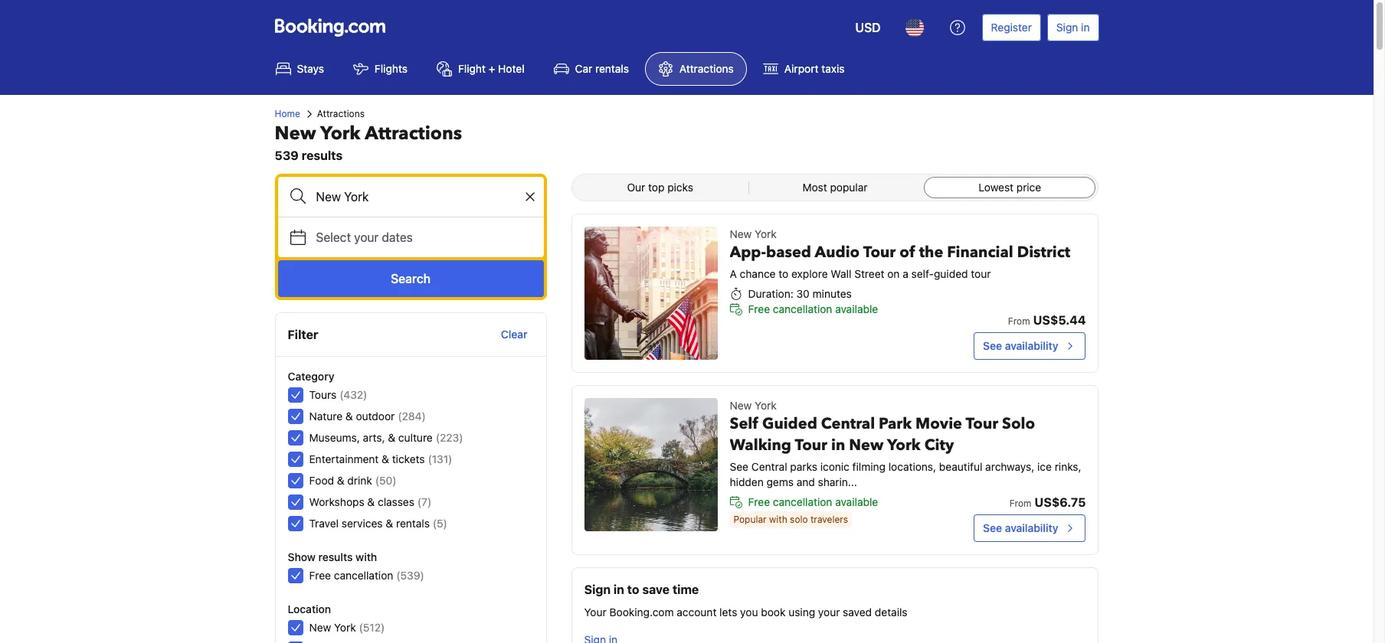 Task type: vqa. For each thing, say whether or not it's contained in the screenshot.


Task type: locate. For each thing, give the bounding box(es) containing it.
+
[[489, 62, 495, 75]]

1 horizontal spatial your
[[818, 606, 840, 619]]

0 vertical spatial from
[[1008, 316, 1031, 327]]

availability
[[1005, 340, 1059, 353], [1005, 522, 1059, 535]]

booking.com image
[[275, 18, 385, 37]]

1 horizontal spatial to
[[779, 267, 789, 280]]

to inside new york app-based audio tour of the financial district a chance to explore wall street on a self-guided tour
[[779, 267, 789, 280]]

2 vertical spatial see
[[983, 522, 1002, 535]]

flights
[[375, 62, 408, 75]]

0 horizontal spatial central
[[752, 461, 788, 474]]

tour
[[863, 242, 896, 263], [966, 414, 999, 435], [795, 435, 828, 456]]

1 vertical spatial attractions
[[317, 108, 365, 120]]

0 vertical spatial in
[[1081, 21, 1090, 34]]

your
[[354, 231, 379, 244], [818, 606, 840, 619]]

attractions inside new york attractions 539 results
[[365, 121, 462, 146]]

1 vertical spatial see availability
[[983, 522, 1059, 535]]

1 available from the top
[[836, 303, 878, 316]]

nature
[[309, 410, 343, 423]]

lets
[[720, 606, 738, 619]]

duration: 30 minutes
[[748, 287, 852, 300]]

1 vertical spatial cancellation
[[773, 496, 833, 509]]

see down "tour"
[[983, 340, 1002, 353]]

see inside new york self guided central park movie tour solo walking tour in new york city see central parks iconic filming locations, beautiful archways, ice rinks, hidden gems and sharin...
[[730, 461, 749, 474]]

register
[[991, 21, 1032, 34]]

flight
[[458, 62, 486, 75]]

1 vertical spatial central
[[752, 461, 788, 474]]

new for app-
[[730, 228, 752, 241]]

free up 'popular'
[[748, 496, 770, 509]]

see down archways,
[[983, 522, 1002, 535]]

nature & outdoor (284)
[[309, 410, 426, 423]]

free down duration:
[[748, 303, 770, 316]]

0 vertical spatial available
[[836, 303, 878, 316]]

see for district
[[983, 340, 1002, 353]]

based
[[766, 242, 812, 263]]

taxis
[[822, 62, 845, 75]]

register link
[[982, 14, 1041, 41]]

free cancellation (539)
[[309, 569, 424, 582]]

1 horizontal spatial attractions
[[365, 121, 462, 146]]

our top picks
[[627, 181, 694, 194]]

locations,
[[889, 461, 937, 474]]

0 horizontal spatial rentals
[[396, 517, 430, 530]]

in up iconic
[[832, 435, 846, 456]]

york left (512)
[[334, 622, 356, 635]]

york up the app-
[[755, 228, 777, 241]]

2 available from the top
[[836, 496, 878, 509]]

1 vertical spatial your
[[818, 606, 840, 619]]

see availability for self guided central park movie tour solo walking tour in new york city
[[983, 522, 1059, 535]]

2 see availability from the top
[[983, 522, 1059, 535]]

see availability down from us$5.44
[[983, 340, 1059, 353]]

1 vertical spatial free cancellation available
[[748, 496, 878, 509]]

saved
[[843, 606, 872, 619]]

2 vertical spatial tour
[[795, 435, 828, 456]]

audio
[[815, 242, 860, 263]]

0 vertical spatial see availability
[[983, 340, 1059, 353]]

from for solo
[[1010, 498, 1032, 510]]

1 horizontal spatial rentals
[[595, 62, 629, 75]]

self guided central park movie tour solo walking tour in new york city image
[[584, 399, 718, 532]]

& for drink
[[337, 474, 345, 487]]

of
[[900, 242, 916, 263]]

1 vertical spatial with
[[356, 551, 377, 564]]

0 horizontal spatial in
[[614, 583, 625, 597]]

0 vertical spatial results
[[302, 149, 343, 162]]

flight + hotel link
[[424, 52, 538, 86]]

tour up street
[[863, 242, 896, 263]]

tours
[[309, 389, 337, 402]]

york right home 'link'
[[320, 121, 361, 146]]

0 vertical spatial free cancellation available
[[748, 303, 878, 316]]

tour inside new york app-based audio tour of the financial district a chance to explore wall street on a self-guided tour
[[863, 242, 896, 263]]

& for classes
[[367, 496, 375, 509]]

1 horizontal spatial tour
[[863, 242, 896, 263]]

0 vertical spatial with
[[769, 514, 788, 526]]

your left dates
[[354, 231, 379, 244]]

(539)
[[397, 569, 424, 582]]

& left drink at the left of the page
[[337, 474, 345, 487]]

tickets
[[392, 453, 425, 466]]

new down the location at left
[[309, 622, 331, 635]]

new for self
[[730, 399, 752, 412]]

1 free cancellation available from the top
[[748, 303, 878, 316]]

stays
[[297, 62, 324, 75]]

hidden
[[730, 476, 764, 489]]

usd button
[[846, 9, 890, 46]]

sign
[[1057, 21, 1079, 34], [584, 583, 611, 597]]

rentals down (7)
[[396, 517, 430, 530]]

from down archways,
[[1010, 498, 1032, 510]]

1 horizontal spatial with
[[769, 514, 788, 526]]

availability for app-based audio tour of the financial district
[[1005, 340, 1059, 353]]

see up hidden
[[730, 461, 749, 474]]

home link
[[275, 107, 300, 121]]

home
[[275, 108, 300, 120]]

sign for sign in
[[1057, 21, 1079, 34]]

booking.com
[[610, 606, 674, 619]]

& up '(50)'
[[382, 453, 389, 466]]

0 horizontal spatial to
[[627, 583, 640, 597]]

new inside new york attractions 539 results
[[275, 121, 316, 146]]

1 horizontal spatial central
[[821, 414, 875, 435]]

1 vertical spatial availability
[[1005, 522, 1059, 535]]

solo
[[1002, 414, 1035, 435]]

0 vertical spatial cancellation
[[773, 303, 833, 316]]

1 horizontal spatial in
[[832, 435, 846, 456]]

rinks,
[[1055, 461, 1082, 474]]

new for (512)
[[309, 622, 331, 635]]

app-based audio tour of the financial district image
[[584, 227, 718, 360]]

new up the app-
[[730, 228, 752, 241]]

sign up your
[[584, 583, 611, 597]]

available down minutes
[[836, 303, 878, 316]]

0 vertical spatial availability
[[1005, 340, 1059, 353]]

food & drink (50)
[[309, 474, 397, 487]]

see availability down from us$6.75 on the bottom right
[[983, 522, 1059, 535]]

iconic
[[821, 461, 850, 474]]

central up the gems
[[752, 461, 788, 474]]

(512)
[[359, 622, 385, 635]]

results right the 539 at the top left of page
[[302, 149, 343, 162]]

sign in to save time
[[584, 583, 699, 597]]

york inside new york app-based audio tour of the financial district a chance to explore wall street on a self-guided tour
[[755, 228, 777, 241]]

1 availability from the top
[[1005, 340, 1059, 353]]

us$5.44
[[1034, 313, 1086, 327]]

york inside new york attractions 539 results
[[320, 121, 361, 146]]

to down based
[[779, 267, 789, 280]]

1 horizontal spatial sign
[[1057, 21, 1079, 34]]

york up locations,
[[887, 435, 921, 456]]

a
[[730, 267, 737, 280]]

new york app-based audio tour of the financial district a chance to explore wall street on a self-guided tour
[[730, 228, 1071, 280]]

1 vertical spatial to
[[627, 583, 640, 597]]

0 vertical spatial tour
[[863, 242, 896, 263]]

museums,
[[309, 431, 360, 444]]

2 free cancellation available from the top
[[748, 496, 878, 509]]

available down sharin...
[[836, 496, 878, 509]]

0 vertical spatial free
[[748, 303, 770, 316]]

results
[[302, 149, 343, 162], [318, 551, 353, 564]]

2 availability from the top
[[1005, 522, 1059, 535]]

from left us$5.44
[[1008, 316, 1031, 327]]

0 vertical spatial your
[[354, 231, 379, 244]]

details
[[875, 606, 908, 619]]

1 vertical spatial available
[[836, 496, 878, 509]]

2 vertical spatial attractions
[[365, 121, 462, 146]]

central
[[821, 414, 875, 435], [752, 461, 788, 474]]

availability down from us$6.75 on the bottom right
[[1005, 522, 1059, 535]]

airport taxis
[[785, 62, 845, 75]]

york for self
[[755, 399, 777, 412]]

in
[[1081, 21, 1090, 34], [832, 435, 846, 456], [614, 583, 625, 597]]

cancellation up solo
[[773, 496, 833, 509]]

museums, arts, & culture (223)
[[309, 431, 463, 444]]

us$6.75
[[1035, 496, 1086, 510]]

entertainment & tickets (131)
[[309, 453, 452, 466]]

results right show
[[318, 551, 353, 564]]

travel services & rentals (5)
[[309, 517, 447, 530]]

free down show results with
[[309, 569, 331, 582]]

new york attractions 539 results
[[275, 121, 462, 162]]

0 vertical spatial see
[[983, 340, 1002, 353]]

0 horizontal spatial tour
[[795, 435, 828, 456]]

car
[[575, 62, 593, 75]]

category
[[288, 370, 335, 383]]

see availability for app-based audio tour of the financial district
[[983, 340, 1059, 353]]

1 vertical spatial rentals
[[396, 517, 430, 530]]

1 vertical spatial in
[[832, 435, 846, 456]]

availability down from us$5.44
[[1005, 340, 1059, 353]]

1 vertical spatial see
[[730, 461, 749, 474]]

0 horizontal spatial with
[[356, 551, 377, 564]]

0 vertical spatial attractions
[[680, 62, 734, 75]]

with
[[769, 514, 788, 526], [356, 551, 377, 564]]

york up self
[[755, 399, 777, 412]]

0 vertical spatial sign
[[1057, 21, 1079, 34]]

1 vertical spatial from
[[1010, 498, 1032, 510]]

0 horizontal spatial sign
[[584, 583, 611, 597]]

2 vertical spatial in
[[614, 583, 625, 597]]

sign in link
[[1048, 14, 1099, 41]]

attractions
[[680, 62, 734, 75], [317, 108, 365, 120], [365, 121, 462, 146]]

new
[[275, 121, 316, 146], [730, 228, 752, 241], [730, 399, 752, 412], [849, 435, 884, 456], [309, 622, 331, 635]]

in up the booking.com
[[614, 583, 625, 597]]

car rentals link
[[541, 52, 642, 86]]

save
[[643, 583, 670, 597]]

0 vertical spatial to
[[779, 267, 789, 280]]

& down (432)
[[346, 410, 353, 423]]

0 vertical spatial central
[[821, 414, 875, 435]]

to
[[779, 267, 789, 280], [627, 583, 640, 597]]

1 vertical spatial tour
[[966, 414, 999, 435]]

usd
[[856, 21, 881, 34]]

street
[[855, 267, 885, 280]]

new inside new york app-based audio tour of the financial district a chance to explore wall street on a self-guided tour
[[730, 228, 752, 241]]

new up "filming"
[[849, 435, 884, 456]]

free cancellation available down 30 on the top right of the page
[[748, 303, 878, 316]]

central up iconic
[[821, 414, 875, 435]]

tour left the solo
[[966, 414, 999, 435]]

available
[[836, 303, 878, 316], [836, 496, 878, 509]]

& up travel services & rentals (5)
[[367, 496, 375, 509]]

from inside from us$5.44
[[1008, 316, 1031, 327]]

2 horizontal spatial in
[[1081, 21, 1090, 34]]

2 horizontal spatial tour
[[966, 414, 999, 435]]

0 vertical spatial rentals
[[595, 62, 629, 75]]

to left save in the left of the page
[[627, 583, 640, 597]]

new down home
[[275, 121, 316, 146]]

2 vertical spatial free
[[309, 569, 331, 582]]

in for sign in
[[1081, 21, 1090, 34]]

new up self
[[730, 399, 752, 412]]

from inside from us$6.75
[[1010, 498, 1032, 510]]

free cancellation available down and
[[748, 496, 878, 509]]

cancellation down show results with
[[334, 569, 393, 582]]

1 see availability from the top
[[983, 340, 1059, 353]]

rentals right car
[[595, 62, 629, 75]]

& for outdoor
[[346, 410, 353, 423]]

& right arts,
[[388, 431, 396, 444]]

food
[[309, 474, 334, 487]]

your right the using
[[818, 606, 840, 619]]

minutes
[[813, 287, 852, 300]]

rentals inside "link"
[[595, 62, 629, 75]]

2 horizontal spatial attractions
[[680, 62, 734, 75]]

in right register
[[1081, 21, 1090, 34]]

tour up parks at the right of the page
[[795, 435, 828, 456]]

1 vertical spatial sign
[[584, 583, 611, 597]]

sign right register
[[1057, 21, 1079, 34]]

0 horizontal spatial attractions
[[317, 108, 365, 120]]

you
[[740, 606, 758, 619]]

cancellation down 30 on the top right of the page
[[773, 303, 833, 316]]

with up free cancellation (539)
[[356, 551, 377, 564]]

in for sign in to save time
[[614, 583, 625, 597]]

with left solo
[[769, 514, 788, 526]]



Task type: describe. For each thing, give the bounding box(es) containing it.
search button
[[278, 261, 544, 297]]

explore
[[792, 267, 828, 280]]

classes
[[378, 496, 415, 509]]

self
[[730, 414, 759, 435]]

popular
[[830, 181, 868, 194]]

stays link
[[262, 52, 337, 86]]

travelers
[[811, 514, 848, 526]]

arts,
[[363, 431, 385, 444]]

lowest price
[[979, 181, 1042, 194]]

travel
[[309, 517, 339, 530]]

workshops
[[309, 496, 365, 509]]

see for walking
[[983, 522, 1002, 535]]

(223)
[[436, 431, 463, 444]]

workshops & classes (7)
[[309, 496, 432, 509]]

and
[[797, 476, 815, 489]]

culture
[[398, 431, 433, 444]]

car rentals
[[575, 62, 629, 75]]

(7)
[[418, 496, 432, 509]]

& for tickets
[[382, 453, 389, 466]]

1 vertical spatial results
[[318, 551, 353, 564]]

clear
[[501, 328, 528, 341]]

dates
[[382, 231, 413, 244]]

guided
[[934, 267, 968, 280]]

& down classes
[[386, 517, 393, 530]]

popular
[[734, 514, 767, 526]]

2 vertical spatial cancellation
[[334, 569, 393, 582]]

walking
[[730, 435, 792, 456]]

the
[[919, 242, 944, 263]]

airport taxis link
[[750, 52, 858, 86]]

solo
[[790, 514, 808, 526]]

30
[[797, 287, 810, 300]]

picks
[[668, 181, 694, 194]]

city
[[925, 435, 954, 456]]

from us$5.44
[[1008, 313, 1086, 327]]

your booking.com account lets you book using your saved details
[[584, 606, 908, 619]]

ice
[[1038, 461, 1052, 474]]

select your dates
[[316, 231, 413, 244]]

outdoor
[[356, 410, 395, 423]]

lowest
[[979, 181, 1014, 194]]

entertainment
[[309, 453, 379, 466]]

(432)
[[340, 389, 367, 402]]

york for (512)
[[334, 622, 356, 635]]

(50)
[[375, 474, 397, 487]]

new for attractions
[[275, 121, 316, 146]]

gems
[[767, 476, 794, 489]]

search
[[391, 272, 431, 286]]

self-
[[912, 267, 934, 280]]

sharin...
[[818, 476, 858, 489]]

sign for sign in to save time
[[584, 583, 611, 597]]

our
[[627, 181, 646, 194]]

york for attractions
[[320, 121, 361, 146]]

location
[[288, 603, 331, 616]]

most popular
[[803, 181, 868, 194]]

your
[[584, 606, 607, 619]]

york for app-
[[755, 228, 777, 241]]

tour
[[971, 267, 991, 280]]

parks
[[790, 461, 818, 474]]

(5)
[[433, 517, 447, 530]]

financial
[[948, 242, 1014, 263]]

archways,
[[986, 461, 1035, 474]]

(131)
[[428, 453, 452, 466]]

in inside new york self guided central park movie tour solo walking tour in new york city see central parks iconic filming locations, beautiful archways, ice rinks, hidden gems and sharin...
[[832, 435, 846, 456]]

hotel
[[498, 62, 525, 75]]

show results with
[[288, 551, 377, 564]]

new york self guided central park movie tour solo walking tour in new york city see central parks iconic filming locations, beautiful archways, ice rinks, hidden gems and sharin...
[[730, 399, 1082, 489]]

attractions link
[[645, 52, 747, 86]]

on
[[888, 267, 900, 280]]

account
[[677, 606, 717, 619]]

using
[[789, 606, 816, 619]]

Where are you going? search field
[[278, 177, 544, 217]]

from for financial
[[1008, 316, 1031, 327]]

price
[[1017, 181, 1042, 194]]

guided
[[763, 414, 818, 435]]

popular with solo travelers
[[734, 514, 848, 526]]

beautiful
[[940, 461, 983, 474]]

results inside new york attractions 539 results
[[302, 149, 343, 162]]

time
[[673, 583, 699, 597]]

a
[[903, 267, 909, 280]]

0 horizontal spatial your
[[354, 231, 379, 244]]

select
[[316, 231, 351, 244]]

park
[[879, 414, 912, 435]]

show
[[288, 551, 316, 564]]

1 vertical spatial free
[[748, 496, 770, 509]]

top
[[648, 181, 665, 194]]

district
[[1017, 242, 1071, 263]]

availability for self guided central park movie tour solo walking tour in new york city
[[1005, 522, 1059, 535]]

airport
[[785, 62, 819, 75]]

app-
[[730, 242, 766, 263]]

drink
[[347, 474, 372, 487]]

clear button
[[495, 321, 534, 349]]

services
[[342, 517, 383, 530]]



